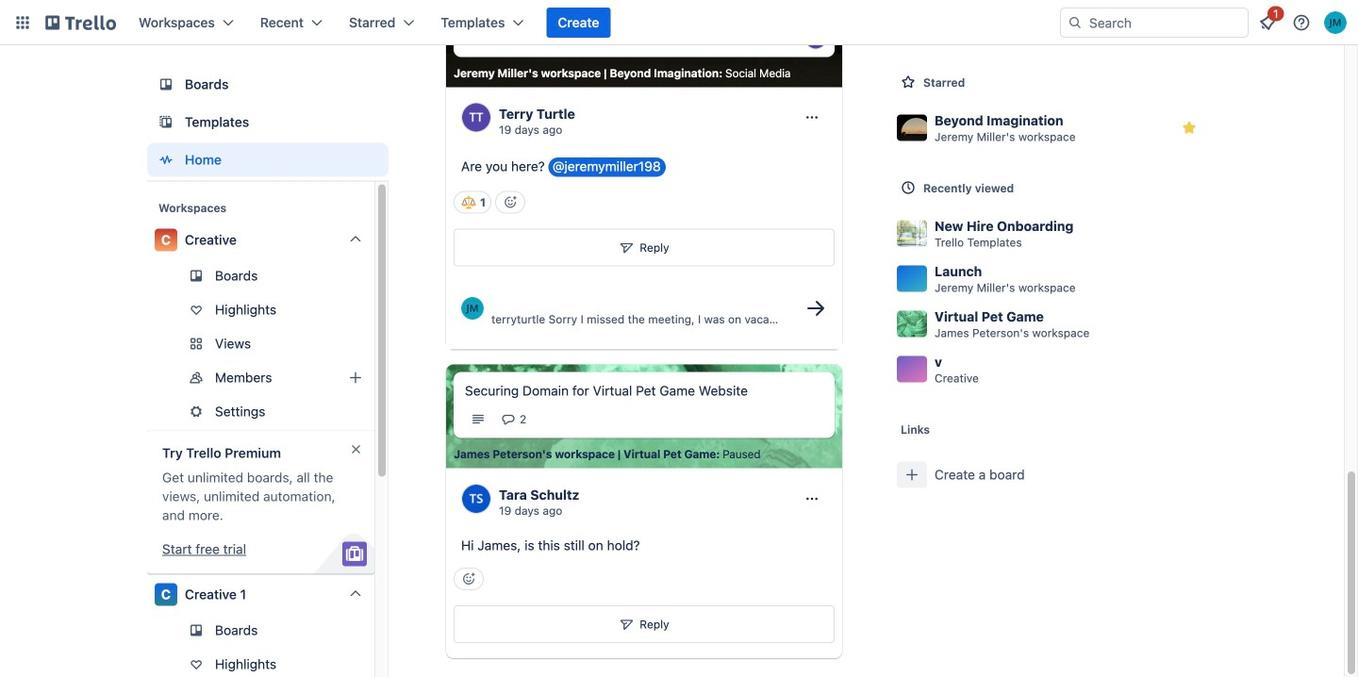 Task type: locate. For each thing, give the bounding box(es) containing it.
2 forward image from the top
[[371, 367, 393, 389]]

0 vertical spatial forward image
[[371, 333, 393, 355]]

template board image
[[155, 111, 177, 134]]

forward image
[[371, 333, 393, 355], [371, 367, 393, 389], [371, 401, 393, 423]]

add reaction image
[[454, 568, 484, 590]]

1 forward image from the top
[[371, 333, 393, 355]]

home image
[[155, 149, 177, 171]]

add reaction image
[[495, 191, 526, 214]]

jeremy miller (jeremymiller198) image
[[1325, 11, 1347, 34]]

1 vertical spatial forward image
[[371, 367, 393, 389]]

primary element
[[0, 0, 1359, 45]]

2 vertical spatial forward image
[[371, 401, 393, 423]]

3 forward image from the top
[[371, 401, 393, 423]]

Search field
[[1060, 8, 1249, 38]]



Task type: describe. For each thing, give the bounding box(es) containing it.
add image
[[344, 367, 367, 389]]

search image
[[1068, 15, 1083, 30]]

board image
[[155, 73, 177, 96]]

1 notification image
[[1257, 11, 1279, 34]]

back to home image
[[45, 8, 116, 38]]

open information menu image
[[1293, 13, 1311, 32]]

click to unstar beyond imagination. it will be removed from your starred list. image
[[1180, 119, 1199, 137]]



Task type: vqa. For each thing, say whether or not it's contained in the screenshot.
forward icon
yes



